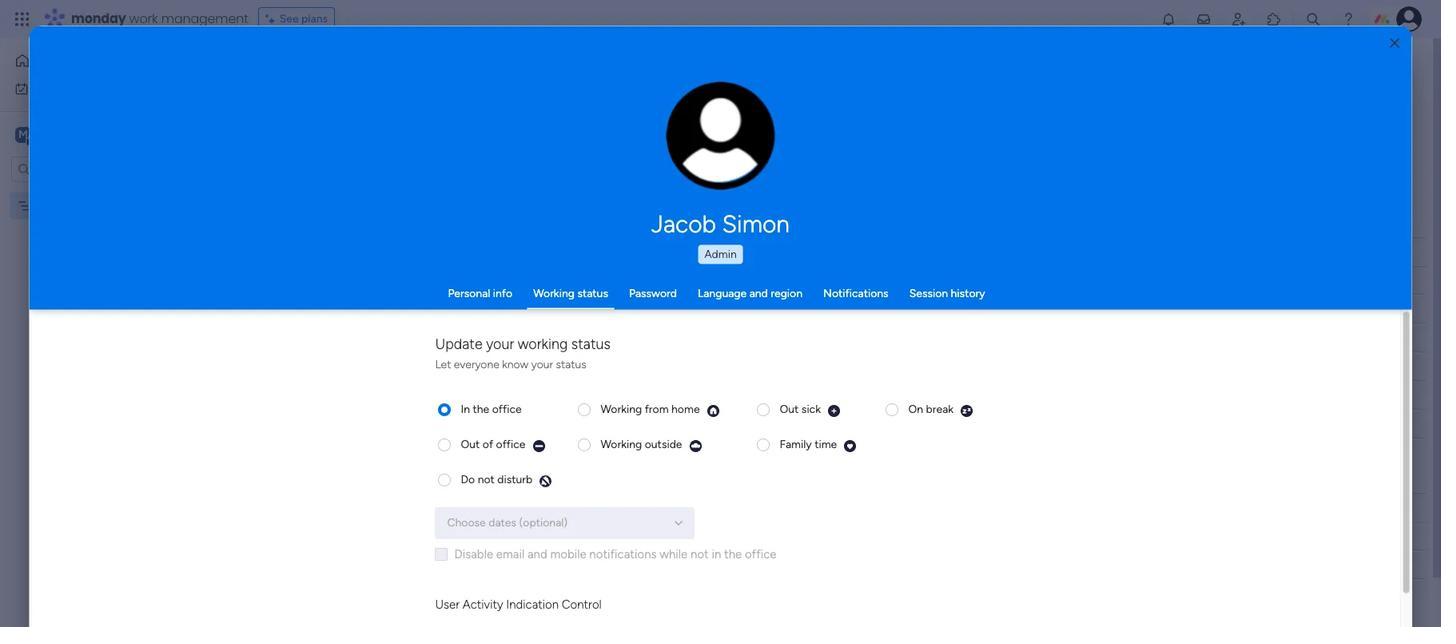 Task type: locate. For each thing, give the bounding box(es) containing it.
work inside button
[[53, 81, 78, 95]]

office for in the office
[[492, 403, 522, 416]]

status up while at the bottom left
[[676, 501, 708, 515]]

not right "do"
[[478, 473, 495, 487]]

project
[[681, 89, 717, 102]]

working
[[518, 335, 568, 353]]

outside
[[645, 438, 682, 451]]

close image
[[1391, 37, 1400, 49]]

break
[[926, 403, 954, 416]]

2 vertical spatial your
[[531, 357, 553, 371]]

0 horizontal spatial work
[[53, 81, 78, 95]]

0 horizontal spatial your
[[486, 335, 514, 353]]

preview image for working from home
[[706, 404, 720, 418]]

control
[[562, 597, 602, 612]]

my down home
[[35, 81, 51, 95]]

status down working
[[556, 357, 586, 371]]

jacob simon
[[652, 210, 790, 238]]

picture
[[705, 158, 738, 170]]

0 horizontal spatial see
[[280, 12, 299, 26]]

notifications
[[589, 547, 657, 562]]

0 vertical spatial status
[[676, 245, 708, 259]]

preview image for working outside
[[689, 439, 702, 453]]

0 vertical spatial my
[[35, 81, 51, 95]]

main
[[37, 127, 65, 142]]

working down not
[[658, 302, 700, 316]]

your
[[656, 89, 678, 102], [486, 335, 514, 353], [531, 357, 553, 371]]

1 vertical spatial office
[[496, 438, 525, 451]]

preview image right break
[[960, 404, 974, 418]]

let
[[435, 357, 451, 371]]

status field up not started
[[672, 244, 712, 261]]

0 horizontal spatial project
[[302, 303, 338, 317]]

status field up while at the bottom left
[[672, 499, 712, 517]]

1 vertical spatial see
[[729, 88, 748, 102]]

Due date field
[[774, 244, 828, 261]]

office up disturb
[[496, 438, 525, 451]]

email
[[496, 547, 524, 562]]

work
[[129, 10, 158, 28], [53, 81, 78, 95]]

1 status field from the top
[[672, 244, 712, 261]]

see
[[280, 12, 299, 26], [729, 88, 748, 102]]

1 vertical spatial out
[[461, 438, 480, 451]]

1 vertical spatial work
[[53, 81, 78, 95]]

track
[[581, 89, 606, 102]]

hide button
[[644, 154, 703, 180]]

1 vertical spatial and
[[750, 286, 768, 300]]

home
[[671, 403, 700, 416]]

0 vertical spatial work
[[129, 10, 158, 28]]

working left from
[[601, 403, 642, 416]]

see inside button
[[280, 12, 299, 26]]

preview image
[[827, 404, 841, 418], [960, 404, 974, 418], [689, 439, 702, 453]]

see for see more
[[729, 88, 748, 102]]

hide
[[670, 160, 694, 174]]

1 horizontal spatial see
[[729, 88, 748, 102]]

everyone
[[454, 357, 499, 371]]

working for working status
[[534, 286, 575, 300]]

see plans
[[280, 12, 328, 26]]

disturb
[[497, 473, 533, 487]]

office for out of office
[[496, 438, 525, 451]]

1 vertical spatial status field
[[672, 499, 712, 517]]

home
[[37, 54, 67, 67]]

working status
[[534, 286, 609, 300]]

board
[[56, 199, 85, 212]]

working left outside
[[601, 438, 642, 451]]

admin
[[705, 247, 737, 261]]

preview image right outside
[[689, 439, 702, 453]]

1 horizontal spatial the
[[724, 547, 742, 562]]

nov 17
[[787, 303, 819, 315]]

in
[[712, 547, 721, 562]]

not left in
[[691, 547, 709, 562]]

(optional)
[[519, 516, 568, 530]]

see plans button
[[258, 7, 335, 31]]

indication
[[506, 597, 559, 612]]

my for my board
[[38, 199, 53, 212]]

2 vertical spatial status
[[556, 357, 586, 371]]

0 horizontal spatial not
[[478, 473, 495, 487]]

working from home
[[601, 403, 700, 416]]

1 vertical spatial your
[[486, 335, 514, 353]]

1 horizontal spatial work
[[129, 10, 158, 28]]

out
[[780, 403, 799, 416], [461, 438, 480, 451]]

in
[[461, 403, 470, 416]]

0 vertical spatial see
[[280, 12, 299, 26]]

0 vertical spatial your
[[656, 89, 678, 102]]

2 horizontal spatial your
[[656, 89, 678, 102]]

preview image up disturb
[[532, 439, 545, 453]]

assign
[[388, 89, 422, 102]]

see left more
[[729, 88, 748, 102]]

1 vertical spatial status
[[676, 501, 708, 515]]

project for project
[[399, 501, 435, 514]]

personal info link
[[448, 286, 513, 300]]

1
[[341, 303, 346, 317]]

m
[[18, 128, 28, 141]]

do
[[461, 473, 475, 487]]

0 vertical spatial project
[[302, 303, 338, 317]]

work down home
[[53, 81, 78, 95]]

preview image for on break
[[960, 404, 974, 418]]

out up "do"
[[461, 438, 480, 451]]

office up out of office
[[492, 403, 522, 416]]

any
[[287, 89, 305, 102]]

the
[[473, 403, 489, 416], [724, 547, 742, 562]]

and
[[532, 89, 551, 102], [750, 286, 768, 300], [527, 547, 547, 562]]

see more link
[[728, 87, 779, 103]]

family
[[780, 438, 812, 451]]

out for out sick
[[780, 403, 799, 416]]

password
[[629, 286, 677, 300]]

session history link
[[910, 286, 986, 300]]

working right info
[[534, 286, 575, 300]]

and right email at the bottom of page
[[527, 547, 547, 562]]

0 horizontal spatial preview image
[[689, 439, 702, 453]]

jacob simon button
[[501, 210, 941, 238]]

2 horizontal spatial preview image
[[960, 404, 974, 418]]

1 horizontal spatial project
[[399, 501, 435, 514]]

sick
[[802, 403, 821, 416]]

choose
[[447, 516, 486, 530]]

option
[[0, 191, 204, 194]]

time
[[815, 438, 837, 451]]

preview image right home
[[706, 404, 720, 418]]

monday work management
[[71, 10, 248, 28]]

status right working
[[571, 335, 611, 353]]

activity
[[463, 597, 503, 612]]

0 vertical spatial office
[[492, 403, 522, 416]]

of down in the office
[[483, 438, 493, 451]]

work for monday
[[129, 10, 158, 28]]

disable email and mobile notifications while not in the office
[[454, 547, 777, 562]]

1 horizontal spatial not
[[691, 547, 709, 562]]

office
[[492, 403, 522, 416], [496, 438, 525, 451], [745, 547, 777, 562]]

1 horizontal spatial preview image
[[827, 404, 841, 418]]

1 horizontal spatial out
[[780, 403, 799, 416]]

status
[[676, 245, 708, 259], [676, 501, 708, 515]]

preview image for family time
[[844, 439, 857, 453]]

of right the type
[[333, 89, 344, 102]]

working
[[534, 286, 575, 300], [658, 302, 700, 316], [601, 403, 642, 416], [601, 438, 642, 451]]

1 vertical spatial not
[[691, 547, 709, 562]]

language
[[698, 286, 747, 300]]

preview image
[[706, 404, 720, 418], [532, 439, 545, 453], [844, 439, 857, 453], [539, 475, 552, 488]]

preview image for out sick
[[827, 404, 841, 418]]

owners,
[[424, 89, 463, 102]]

preview image right disturb
[[539, 475, 552, 488]]

work right monday at the top of the page
[[129, 10, 158, 28]]

1 horizontal spatial of
[[483, 438, 493, 451]]

my board
[[38, 199, 85, 212]]

see left plans
[[280, 12, 299, 26]]

1 vertical spatial my
[[38, 199, 53, 212]]

out left sick
[[780, 403, 799, 416]]

Search in workspace field
[[34, 160, 134, 178]]

0 horizontal spatial out
[[461, 438, 480, 451]]

status
[[578, 286, 609, 300], [571, 335, 611, 353], [556, 357, 586, 371]]

0 vertical spatial the
[[473, 403, 489, 416]]

2 horizontal spatial of
[[608, 89, 619, 102]]

user
[[435, 597, 460, 612]]

status left password
[[578, 286, 609, 300]]

your right where
[[656, 89, 678, 102]]

status down jacob
[[676, 245, 708, 259]]

session
[[910, 286, 949, 300]]

your up know
[[486, 335, 514, 353]]

my inside button
[[35, 81, 51, 95]]

1 vertical spatial project
[[399, 501, 435, 514]]

my left board
[[38, 199, 53, 212]]

keep
[[554, 89, 578, 102]]

0 horizontal spatial of
[[333, 89, 344, 102]]

and left keep
[[532, 89, 551, 102]]

office right in
[[745, 547, 777, 562]]

project
[[302, 303, 338, 317], [399, 501, 435, 514]]

language and region link
[[698, 286, 803, 300]]

jacob
[[652, 210, 717, 238]]

workspace selection element
[[15, 125, 134, 146]]

notifications link
[[824, 286, 889, 300]]

and left region
[[750, 286, 768, 300]]

Status field
[[672, 244, 712, 261], [672, 499, 712, 517]]

your down working
[[531, 357, 553, 371]]

know
[[502, 357, 528, 371]]

my inside list box
[[38, 199, 53, 212]]

0 vertical spatial out
[[780, 403, 799, 416]]

preview image right sick
[[827, 404, 841, 418]]

0 vertical spatial status field
[[672, 244, 712, 261]]

0 vertical spatial not
[[478, 473, 495, 487]]

preview image right time
[[844, 439, 857, 453]]

working outside
[[601, 438, 682, 451]]

of right the track
[[608, 89, 619, 102]]



Task type: describe. For each thing, give the bounding box(es) containing it.
working for working outside
[[601, 438, 642, 451]]

search everything image
[[1306, 11, 1322, 27]]

language and region
[[698, 286, 803, 300]]

0 vertical spatial status
[[578, 286, 609, 300]]

notifications
[[824, 286, 889, 300]]

2 vertical spatial and
[[527, 547, 547, 562]]

working status link
[[534, 286, 609, 300]]

working on it
[[658, 302, 725, 316]]

not
[[662, 274, 681, 288]]

preview image for do not disturb
[[539, 475, 552, 488]]

in the office
[[461, 403, 522, 416]]

where
[[622, 89, 653, 102]]

set
[[466, 89, 482, 102]]

due date
[[778, 245, 824, 259]]

type
[[308, 89, 331, 102]]

project.
[[347, 89, 385, 102]]

management
[[161, 10, 248, 28]]

2 status from the top
[[676, 501, 708, 515]]

working for working on it
[[658, 302, 700, 316]]

my board list box
[[0, 189, 204, 435]]

2 status field from the top
[[672, 499, 712, 517]]

update your working status let everyone know your status
[[435, 335, 611, 371]]

apps image
[[1267, 11, 1283, 27]]

on
[[908, 403, 923, 416]]

preview image for out of office
[[532, 439, 545, 453]]

my work
[[35, 81, 78, 95]]

due
[[778, 245, 798, 259]]

update
[[435, 335, 482, 353]]

manage any type of project. assign owners, set timelines and keep track of where your project stands.
[[245, 89, 755, 102]]

user activity indication control
[[435, 597, 602, 612]]

project for project 1
[[302, 303, 338, 317]]

info
[[493, 286, 513, 300]]

1 vertical spatial status
[[571, 335, 611, 353]]

from
[[645, 403, 669, 416]]

out sick
[[780, 403, 821, 416]]

profile
[[726, 144, 755, 156]]

1 status from the top
[[676, 245, 708, 259]]

see for see plans
[[280, 12, 299, 26]]

2 vertical spatial office
[[745, 547, 777, 562]]

not started
[[662, 274, 721, 288]]

started
[[684, 274, 721, 288]]

on break
[[908, 403, 954, 416]]

change profile picture button
[[667, 82, 776, 190]]

owner
[[582, 501, 615, 515]]

more
[[751, 88, 777, 102]]

manage
[[245, 89, 285, 102]]

my for my work
[[35, 81, 51, 95]]

choose dates (optional)
[[447, 516, 568, 530]]

simon
[[723, 210, 790, 238]]

personal info
[[448, 286, 513, 300]]

main workspace
[[37, 127, 131, 142]]

do not disturb
[[461, 473, 533, 487]]

password link
[[629, 286, 677, 300]]

0 vertical spatial and
[[532, 89, 551, 102]]

notifications image
[[1161, 11, 1177, 27]]

inbox image
[[1196, 11, 1212, 27]]

out for out of office
[[461, 438, 480, 451]]

column information image
[[724, 246, 737, 259]]

select product image
[[14, 11, 30, 27]]

see more
[[729, 88, 777, 102]]

change profile picture
[[687, 144, 755, 170]]

project 1
[[302, 303, 346, 317]]

home button
[[10, 48, 172, 74]]

0 horizontal spatial the
[[473, 403, 489, 416]]

it
[[718, 302, 725, 316]]

work for my
[[53, 81, 78, 95]]

1 horizontal spatial your
[[531, 357, 553, 371]]

working for working from home
[[601, 403, 642, 416]]

Owner field
[[578, 499, 619, 517]]

workspace image
[[15, 126, 31, 144]]

history
[[951, 286, 986, 300]]

on
[[702, 302, 715, 316]]

17
[[809, 303, 819, 315]]

jacob simon image
[[1397, 6, 1423, 32]]

while
[[660, 547, 688, 562]]

my work button
[[10, 76, 172, 101]]

date
[[801, 245, 824, 259]]

timelines
[[484, 89, 530, 102]]

stands.
[[720, 89, 755, 102]]

change
[[687, 144, 723, 156]]

invite members image
[[1232, 11, 1248, 27]]

plans
[[302, 12, 328, 26]]

disable
[[454, 547, 493, 562]]

dates
[[488, 516, 516, 530]]

1 vertical spatial the
[[724, 547, 742, 562]]

region
[[771, 286, 803, 300]]

mobile
[[550, 547, 586, 562]]

out of office
[[461, 438, 525, 451]]

workspace
[[68, 127, 131, 142]]

help image
[[1341, 11, 1357, 27]]

monday
[[71, 10, 126, 28]]

nov
[[787, 303, 807, 315]]

personal
[[448, 286, 491, 300]]



Task type: vqa. For each thing, say whether or not it's contained in the screenshot.
I'M associated with the
no



